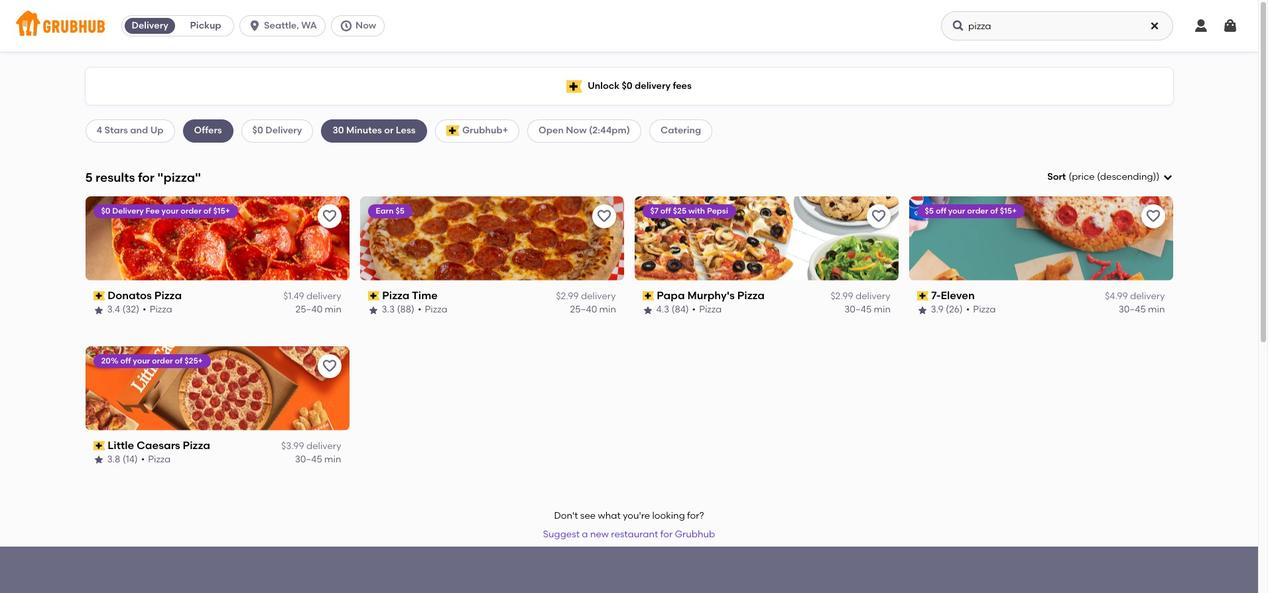 Task type: vqa. For each thing, say whether or not it's contained in the screenshot.
$2.99 delivery
yes



Task type: locate. For each thing, give the bounding box(es) containing it.
subscription pass image
[[93, 291, 105, 301], [368, 291, 380, 301], [918, 291, 929, 301], [93, 441, 105, 451]]

(
[[1069, 171, 1073, 183]]

30–45 for papa murphy's pizza
[[845, 304, 872, 315]]

30 minutes or less
[[333, 125, 416, 136]]

2 horizontal spatial svg image
[[1150, 21, 1161, 31]]

1 horizontal spatial now
[[566, 125, 587, 136]]

5 results for "pizza"
[[85, 170, 201, 185]]

donatos
[[108, 289, 152, 302]]

• pizza right (26)
[[967, 304, 997, 315]]

little caesars pizza logo image
[[85, 346, 349, 431]]

earn $5
[[376, 206, 405, 216]]

1 horizontal spatial $2.99 delivery
[[831, 291, 891, 302]]

min down $1.49 delivery
[[325, 304, 341, 315]]

0 vertical spatial $0
[[622, 80, 633, 91]]

2 $2.99 from the left
[[831, 291, 854, 302]]

3.3 (88)
[[382, 304, 415, 315]]

star icon image down subscription pass image at right
[[643, 305, 653, 316]]

for down the looking
[[661, 529, 673, 540]]

2 horizontal spatial of
[[991, 206, 999, 216]]

1 horizontal spatial of
[[204, 206, 211, 216]]

0 horizontal spatial off
[[120, 356, 131, 365]]

subscription pass image left 7- at right
[[918, 291, 929, 301]]

"pizza"
[[158, 170, 201, 185]]

3.4 (32)
[[107, 304, 139, 315]]

1 25–40 from the left
[[295, 304, 322, 315]]

pizza down little caesars pizza
[[148, 454, 171, 465]]

min
[[325, 304, 341, 315], [599, 304, 616, 315], [874, 304, 891, 315], [1149, 304, 1166, 315], [325, 454, 341, 465]]

star icon image for papa murphy's pizza
[[643, 305, 653, 316]]

• for time
[[418, 304, 422, 315]]

• pizza
[[143, 304, 172, 315], [418, 304, 448, 315], [693, 304, 722, 315], [967, 304, 997, 315], [141, 454, 171, 465]]

(26)
[[946, 304, 964, 315]]

grubhub plus flag logo image left the grubhub+
[[446, 126, 460, 136]]

suggest a new restaurant for grubhub button
[[537, 523, 722, 547]]

1 horizontal spatial order
[[181, 206, 202, 216]]

$0 down results
[[101, 206, 110, 216]]

2 horizontal spatial order
[[968, 206, 989, 216]]

results
[[96, 170, 135, 185]]

• right (14)
[[141, 454, 145, 465]]

0 horizontal spatial 25–40
[[295, 304, 322, 315]]

order for 7-eleven
[[968, 206, 989, 216]]

25–40 for donatos pizza
[[295, 304, 322, 315]]

you're
[[623, 510, 650, 522]]

(32)
[[122, 304, 139, 315]]

1 horizontal spatial grubhub plus flag logo image
[[567, 80, 583, 93]]

0 vertical spatial grubhub plus flag logo image
[[567, 80, 583, 93]]

pizza
[[154, 289, 182, 302], [382, 289, 410, 302], [738, 289, 765, 302], [150, 304, 172, 315], [425, 304, 448, 315], [700, 304, 722, 315], [974, 304, 997, 315], [183, 439, 210, 452], [148, 454, 171, 465]]

save this restaurant button for 7-eleven
[[1142, 204, 1166, 228]]

your for 7-eleven
[[949, 206, 966, 216]]

30–45
[[845, 304, 872, 315], [1119, 304, 1147, 315], [295, 454, 322, 465]]

min for 7-eleven
[[1149, 304, 1166, 315]]

star icon image left 3.9
[[918, 305, 928, 316]]

delivery left 30
[[266, 125, 302, 136]]

2 vertical spatial delivery
[[112, 206, 144, 216]]

little caesars pizza
[[108, 439, 210, 452]]

min for pizza time
[[599, 304, 616, 315]]

save this restaurant button for papa murphy's pizza
[[867, 204, 891, 228]]

• right (26)
[[967, 304, 971, 315]]

1 vertical spatial grubhub plus flag logo image
[[446, 126, 460, 136]]

• pizza down time
[[418, 304, 448, 315]]

• pizza down papa murphy's pizza
[[693, 304, 722, 315]]

1 horizontal spatial off
[[661, 206, 672, 216]]

1 vertical spatial delivery
[[266, 125, 302, 136]]

0 horizontal spatial $0
[[101, 206, 110, 216]]

unlock
[[588, 80, 620, 91]]

2 horizontal spatial your
[[949, 206, 966, 216]]

looking
[[653, 510, 685, 522]]

20%
[[101, 356, 119, 365]]

0 horizontal spatial 30–45 min
[[295, 454, 341, 465]]

fee
[[146, 206, 160, 216]]

order for little caesars pizza
[[152, 356, 173, 365]]

sort
[[1048, 171, 1067, 183]]

delivery left 7- at right
[[856, 291, 891, 302]]

seattle, wa
[[264, 20, 317, 31]]

svg image inside seattle, wa button
[[248, 19, 262, 33]]

0 vertical spatial delivery
[[132, 20, 168, 31]]

2 vertical spatial $0
[[101, 206, 110, 216]]

now right wa
[[356, 20, 376, 31]]

0 horizontal spatial $2.99 delivery
[[556, 291, 616, 302]]

$0 right offers
[[253, 125, 263, 136]]

2 horizontal spatial 30–45 min
[[1119, 304, 1166, 315]]

3.8 (14)
[[107, 454, 138, 465]]

3.8
[[107, 454, 120, 465]]

$25
[[673, 206, 687, 216]]

1 horizontal spatial 25–40
[[570, 304, 597, 315]]

delivery left fees
[[635, 80, 671, 91]]

earn
[[376, 206, 394, 216]]

$3.99
[[281, 441, 304, 452]]

1 $5 from the left
[[396, 206, 405, 216]]

0 vertical spatial now
[[356, 20, 376, 31]]

$2.99 delivery for pizza time
[[556, 291, 616, 302]]

$0 right "unlock" on the left
[[622, 80, 633, 91]]

for right results
[[138, 170, 155, 185]]

1 25–40 min from the left
[[295, 304, 341, 315]]

donatos pizza logo image
[[85, 196, 349, 281]]

$0 for $0 delivery
[[253, 125, 263, 136]]

1 horizontal spatial 25–40 min
[[570, 304, 616, 315]]

delivery left pickup
[[132, 20, 168, 31]]

off for little
[[120, 356, 131, 365]]

• for eleven
[[967, 304, 971, 315]]

min left 4.3
[[599, 304, 616, 315]]

$2.99 for pizza time
[[556, 291, 579, 302]]

4.3 (84)
[[657, 304, 689, 315]]

• right (88)
[[418, 304, 422, 315]]

pizza down time
[[425, 304, 448, 315]]

star icon image left 3.8
[[93, 455, 104, 465]]

1 save this restaurant image from the left
[[322, 208, 337, 224]]

0 horizontal spatial your
[[133, 356, 150, 365]]

None field
[[1048, 171, 1174, 184]]

30
[[333, 125, 344, 136]]

$4.99 delivery
[[1106, 291, 1166, 302]]

save this restaurant button
[[318, 204, 341, 228], [592, 204, 616, 228], [867, 204, 891, 228], [1142, 204, 1166, 228], [318, 354, 341, 378]]

$5
[[396, 206, 405, 216], [925, 206, 934, 216]]

2 25–40 min from the left
[[570, 304, 616, 315]]

• for murphy's
[[693, 304, 696, 315]]

1 vertical spatial now
[[566, 125, 587, 136]]

30–45 for little caesars pizza
[[295, 454, 322, 465]]

of for little caesars pizza
[[175, 356, 183, 365]]

$2.99
[[556, 291, 579, 302], [831, 291, 854, 302]]

off for papa
[[661, 206, 672, 216]]

don't see what you're looking for?
[[554, 510, 705, 522]]

subscription pass image left little
[[93, 441, 105, 451]]

$7
[[651, 206, 659, 216]]

1 $2.99 delivery from the left
[[556, 291, 616, 302]]

3 save this restaurant image from the left
[[871, 208, 887, 224]]

delivery
[[635, 80, 671, 91], [307, 291, 341, 302], [581, 291, 616, 302], [856, 291, 891, 302], [1131, 291, 1166, 302], [307, 441, 341, 452]]

4 save this restaurant image from the left
[[1146, 208, 1162, 224]]

25–40
[[295, 304, 322, 315], [570, 304, 597, 315]]

$2.99 delivery
[[556, 291, 616, 302], [831, 291, 891, 302]]

0 horizontal spatial svg image
[[248, 19, 262, 33]]

save this restaurant button for donatos pizza
[[318, 204, 341, 228]]

order
[[181, 206, 202, 216], [968, 206, 989, 216], [152, 356, 173, 365]]

star icon image left 3.4
[[93, 305, 104, 316]]

stars
[[105, 125, 128, 136]]

2 save this restaurant image from the left
[[596, 208, 612, 224]]

min down $3.99 delivery
[[325, 454, 341, 465]]

1 horizontal spatial $0
[[253, 125, 263, 136]]

papa murphy's pizza logo image
[[635, 196, 899, 281]]

delivery right $1.49
[[307, 291, 341, 302]]

delivery inside button
[[132, 20, 168, 31]]

now button
[[331, 15, 390, 37]]

svg image
[[1194, 18, 1210, 34], [1223, 18, 1239, 34], [340, 19, 353, 33], [1163, 172, 1174, 183]]

2 25–40 from the left
[[570, 304, 597, 315]]

2 $15+ from the left
[[1001, 206, 1017, 216]]

now inside button
[[356, 20, 376, 31]]

star icon image left the '3.3'
[[368, 305, 379, 316]]

1 horizontal spatial $15+
[[1001, 206, 1017, 216]]

delivery for papa murphy's pizza
[[856, 291, 891, 302]]

now
[[356, 20, 376, 31], [566, 125, 587, 136]]

of for 7-eleven
[[991, 206, 999, 216]]

•
[[143, 304, 146, 315], [418, 304, 422, 315], [693, 304, 696, 315], [967, 304, 971, 315], [141, 454, 145, 465]]

delivery left subscription pass image at right
[[581, 291, 616, 302]]

0 horizontal spatial now
[[356, 20, 376, 31]]

1 horizontal spatial for
[[661, 529, 673, 540]]

0 horizontal spatial $5
[[396, 206, 405, 216]]

svg image inside field
[[1163, 172, 1174, 183]]

grubhub plus flag logo image left "unlock" on the left
[[567, 80, 583, 93]]

save this restaurant image
[[322, 208, 337, 224], [596, 208, 612, 224], [871, 208, 887, 224], [1146, 208, 1162, 224]]

0 horizontal spatial of
[[175, 356, 183, 365]]

Search for food, convenience, alcohol... search field
[[942, 11, 1174, 40]]

1 horizontal spatial $2.99
[[831, 291, 854, 302]]

• right "(32)"
[[143, 304, 146, 315]]

eleven
[[941, 289, 975, 302]]

papa murphy's pizza
[[657, 289, 765, 302]]

1 horizontal spatial 30–45 min
[[845, 304, 891, 315]]

of
[[204, 206, 211, 216], [991, 206, 999, 216], [175, 356, 183, 365]]

your for little caesars pizza
[[133, 356, 150, 365]]

0 horizontal spatial 25–40 min
[[295, 304, 341, 315]]

now right open
[[566, 125, 587, 136]]

20% off your order of $25+
[[101, 356, 203, 365]]

pepsi
[[707, 206, 729, 216]]

seattle, wa button
[[240, 15, 331, 37]]

1 vertical spatial $0
[[253, 125, 263, 136]]

save this restaurant image for 7-eleven
[[1146, 208, 1162, 224]]

your
[[162, 206, 179, 216], [949, 206, 966, 216], [133, 356, 150, 365]]

grubhub plus flag logo image
[[567, 80, 583, 93], [446, 126, 460, 136]]

• pizza down the donatos pizza
[[143, 304, 172, 315]]

30–45 min
[[845, 304, 891, 315], [1119, 304, 1166, 315], [295, 454, 341, 465]]

2 horizontal spatial 30–45
[[1119, 304, 1147, 315]]

1 horizontal spatial 30–45
[[845, 304, 872, 315]]

0 horizontal spatial 30–45
[[295, 454, 322, 465]]

none field containing sort
[[1048, 171, 1174, 184]]

1 $2.99 from the left
[[556, 291, 579, 302]]

delivery left fee
[[112, 206, 144, 216]]

star icon image
[[93, 305, 104, 316], [368, 305, 379, 316], [643, 305, 653, 316], [918, 305, 928, 316], [93, 455, 104, 465]]

(88)
[[397, 304, 415, 315]]

0 horizontal spatial order
[[152, 356, 173, 365]]

delivery right $4.99
[[1131, 291, 1166, 302]]

• pizza down caesars
[[141, 454, 171, 465]]

grubhub plus flag logo image for unlock $0 delivery fees
[[567, 80, 583, 93]]

star icon image for pizza time
[[368, 305, 379, 316]]

2 $2.99 delivery from the left
[[831, 291, 891, 302]]

subscription pass image left pizza time
[[368, 291, 380, 301]]

min left 3.9
[[874, 304, 891, 315]]

less
[[396, 125, 416, 136]]

svg image inside now button
[[340, 19, 353, 33]]

0 horizontal spatial for
[[138, 170, 155, 185]]

1 vertical spatial for
[[661, 529, 673, 540]]

subscription pass image left donatos
[[93, 291, 105, 301]]

4.3
[[657, 304, 670, 315]]

3.9 (26)
[[931, 304, 964, 315]]

star icon image for donatos pizza
[[93, 305, 104, 316]]

main navigation navigation
[[0, 0, 1259, 52]]

• for caesars
[[141, 454, 145, 465]]

0 horizontal spatial grubhub plus flag logo image
[[446, 126, 460, 136]]

delivery right $3.99
[[307, 441, 341, 452]]

1 horizontal spatial $5
[[925, 206, 934, 216]]

now inside 5 results for "pizza" "main content"
[[566, 125, 587, 136]]

0 horizontal spatial $2.99
[[556, 291, 579, 302]]

grubhub
[[675, 529, 716, 540]]

7-eleven
[[932, 289, 975, 302]]

$0 delivery
[[253, 125, 302, 136]]

25–40 min
[[295, 304, 341, 315], [570, 304, 616, 315]]

2 horizontal spatial off
[[936, 206, 947, 216]]

min down $4.99 delivery
[[1149, 304, 1166, 315]]

3.4
[[107, 304, 120, 315]]

$2.99 for papa murphy's pizza
[[831, 291, 854, 302]]

3.9
[[931, 304, 944, 315]]

3.3
[[382, 304, 395, 315]]

svg image
[[248, 19, 262, 33], [952, 19, 966, 33], [1150, 21, 1161, 31]]

• right (84)
[[693, 304, 696, 315]]

save this restaurant image
[[322, 358, 337, 374]]

0 horizontal spatial $15+
[[213, 206, 230, 216]]

min for donatos pizza
[[325, 304, 341, 315]]



Task type: describe. For each thing, give the bounding box(es) containing it.
time
[[412, 289, 438, 302]]

2 $5 from the left
[[925, 206, 934, 216]]

unlock $0 delivery fees
[[588, 80, 692, 91]]

7-
[[932, 289, 941, 302]]

catering
[[661, 125, 702, 136]]

open
[[539, 125, 564, 136]]

offers
[[194, 125, 222, 136]]

pickup button
[[178, 15, 234, 37]]

4
[[97, 125, 102, 136]]

subscription pass image
[[643, 291, 654, 301]]

25–40 for pizza time
[[570, 304, 597, 315]]

$2.99 delivery for papa murphy's pizza
[[831, 291, 891, 302]]

pizza down the donatos pizza
[[150, 304, 172, 315]]

pizza time
[[382, 289, 438, 302]]

wa
[[301, 20, 317, 31]]

25–40 min for donatos pizza
[[295, 304, 341, 315]]

pizza up 3.3 (88)
[[382, 289, 410, 302]]

$5 off your order of $15+
[[925, 206, 1017, 216]]

none field inside 5 results for "pizza" "main content"
[[1048, 171, 1174, 184]]

delivery for $0 delivery fee your order of $15+
[[112, 206, 144, 216]]

minutes
[[346, 125, 382, 136]]

25–40 min for pizza time
[[570, 304, 616, 315]]

delivery for 7-eleven
[[1131, 291, 1166, 302]]

pizza right donatos
[[154, 289, 182, 302]]

$25+
[[185, 356, 203, 365]]

$1.49 delivery
[[284, 291, 341, 302]]

30–45 min for papa murphy's pizza
[[845, 304, 891, 315]]

subscription pass image for pizza time
[[368, 291, 380, 301]]

30–45 for 7-eleven
[[1119, 304, 1147, 315]]

save this restaurant button for little caesars pizza
[[318, 354, 341, 378]]

suggest
[[543, 529, 580, 540]]

min for papa murphy's pizza
[[874, 304, 891, 315]]

subscription pass image for little caesars pizza
[[93, 441, 105, 451]]

• for pizza
[[143, 304, 146, 315]]

price
[[1073, 171, 1096, 183]]

(2:44pm)
[[589, 125, 630, 136]]

little
[[108, 439, 134, 452]]

save this restaurant image for papa murphy's pizza
[[871, 208, 887, 224]]

open now (2:44pm)
[[539, 125, 630, 136]]

$0 delivery fee your order of $15+
[[101, 206, 230, 216]]

grubhub plus flag logo image for grubhub+
[[446, 126, 460, 136]]

subscription pass image for donatos pizza
[[93, 291, 105, 301]]

2 horizontal spatial $0
[[622, 80, 633, 91]]

new
[[591, 529, 609, 540]]

min for little caesars pizza
[[325, 454, 341, 465]]

up
[[150, 125, 164, 136]]

$3.99 delivery
[[281, 441, 341, 452]]

restaurant
[[611, 529, 659, 540]]

• pizza for time
[[418, 304, 448, 315]]

and
[[130, 125, 148, 136]]

star icon image for little caesars pizza
[[93, 455, 104, 465]]

• pizza for eleven
[[967, 304, 997, 315]]

for inside suggest a new restaurant for grubhub button
[[661, 529, 673, 540]]

$1.49
[[284, 291, 304, 302]]

pizza time logo image
[[360, 196, 624, 281]]

1 horizontal spatial svg image
[[952, 19, 966, 33]]

what
[[598, 510, 621, 522]]

murphy's
[[688, 289, 735, 302]]

0 vertical spatial for
[[138, 170, 155, 185]]

5
[[85, 170, 93, 185]]

delivery for $0 delivery
[[266, 125, 302, 136]]

save this restaurant button for pizza time
[[592, 204, 616, 228]]

or
[[384, 125, 394, 136]]

$0 for $0 delivery fee your order of $15+
[[101, 206, 110, 216]]

delivery button
[[122, 15, 178, 37]]

see
[[581, 510, 596, 522]]

pizza right caesars
[[183, 439, 210, 452]]

(84)
[[672, 304, 689, 315]]

1 $15+ from the left
[[213, 206, 230, 216]]

1 horizontal spatial your
[[162, 206, 179, 216]]

caesars
[[137, 439, 180, 452]]

delivery for little caesars pizza
[[307, 441, 341, 452]]

grubhub+
[[462, 125, 508, 136]]

for?
[[688, 510, 705, 522]]

4 stars and up
[[97, 125, 164, 136]]

off for 7-
[[936, 206, 947, 216]]

subscription pass image for 7-eleven
[[918, 291, 929, 301]]

sort ( price (descending) )
[[1048, 171, 1160, 183]]

(14)
[[123, 454, 138, 465]]

fees
[[673, 80, 692, 91]]

5 results for "pizza" main content
[[0, 52, 1259, 593]]

• pizza for pizza
[[143, 304, 172, 315]]

pizza right (26)
[[974, 304, 997, 315]]

• pizza for caesars
[[141, 454, 171, 465]]

30–45 min for 7-eleven
[[1119, 304, 1166, 315]]

delivery for pizza time
[[581, 291, 616, 302]]

pizza down papa murphy's pizza
[[700, 304, 722, 315]]

a
[[582, 529, 588, 540]]

donatos pizza
[[108, 289, 182, 302]]

$4.99
[[1106, 291, 1129, 302]]

with
[[689, 206, 705, 216]]

30–45 min for little caesars pizza
[[295, 454, 341, 465]]

seattle,
[[264, 20, 299, 31]]

$7 off $25 with pepsi
[[651, 206, 729, 216]]

(descending)
[[1098, 171, 1157, 183]]

suggest a new restaurant for grubhub
[[543, 529, 716, 540]]

7-eleven logo image
[[910, 196, 1174, 281]]

• pizza for murphy's
[[693, 304, 722, 315]]

pickup
[[190, 20, 221, 31]]

star icon image for 7-eleven
[[918, 305, 928, 316]]

)
[[1157, 171, 1160, 183]]

save this restaurant image for donatos pizza
[[322, 208, 337, 224]]

don't
[[554, 510, 578, 522]]

save this restaurant image for pizza time
[[596, 208, 612, 224]]

delivery for donatos pizza
[[307, 291, 341, 302]]

pizza right murphy's
[[738, 289, 765, 302]]

papa
[[657, 289, 685, 302]]



